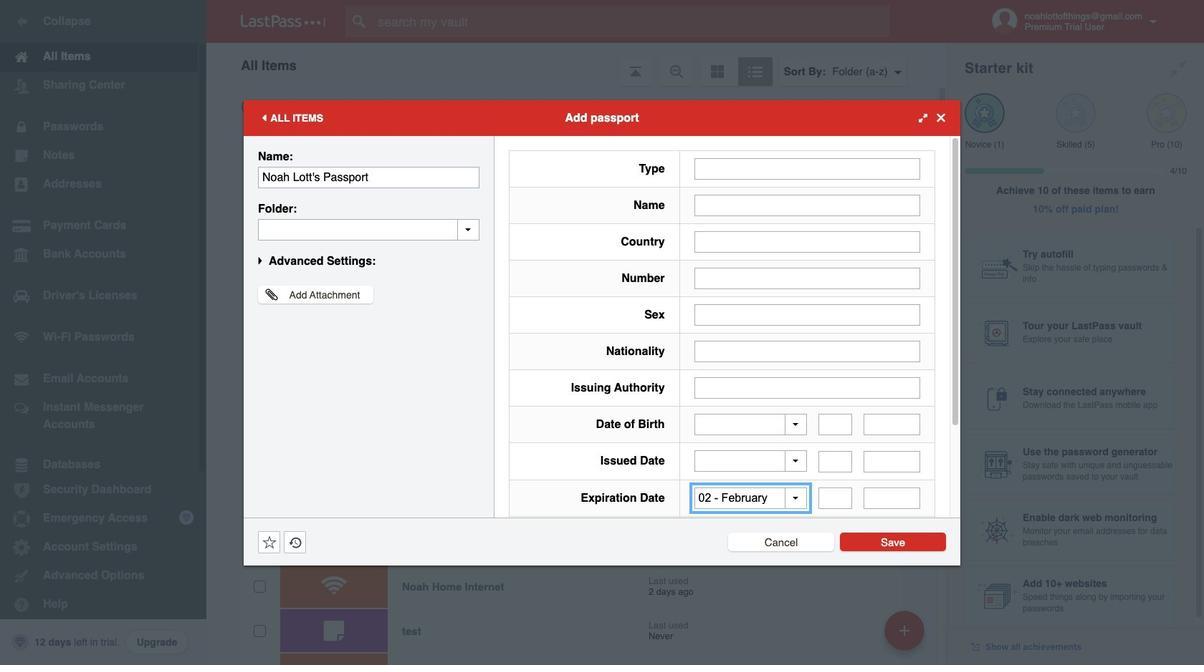 Task type: vqa. For each thing, say whether or not it's contained in the screenshot.
Search SEARCH BOX
yes



Task type: locate. For each thing, give the bounding box(es) containing it.
search my vault text field
[[346, 6, 918, 37]]

dialog
[[244, 100, 961, 621]]

Search search field
[[346, 6, 918, 37]]

main navigation navigation
[[0, 0, 206, 666]]

new item navigation
[[880, 607, 933, 666]]

None text field
[[694, 158, 920, 180], [694, 231, 920, 253], [694, 268, 920, 289], [819, 414, 853, 436], [819, 488, 853, 510], [864, 488, 920, 510], [694, 158, 920, 180], [694, 231, 920, 253], [694, 268, 920, 289], [819, 414, 853, 436], [819, 488, 853, 510], [864, 488, 920, 510]]

None text field
[[258, 167, 480, 188], [694, 195, 920, 216], [258, 219, 480, 240], [694, 304, 920, 326], [694, 341, 920, 362], [694, 377, 920, 399], [864, 414, 920, 436], [819, 451, 853, 473], [864, 451, 920, 473], [258, 167, 480, 188], [694, 195, 920, 216], [258, 219, 480, 240], [694, 304, 920, 326], [694, 341, 920, 362], [694, 377, 920, 399], [864, 414, 920, 436], [819, 451, 853, 473], [864, 451, 920, 473]]



Task type: describe. For each thing, give the bounding box(es) containing it.
vault options navigation
[[206, 43, 948, 86]]

new item image
[[900, 626, 910, 636]]

lastpass image
[[241, 15, 325, 28]]



